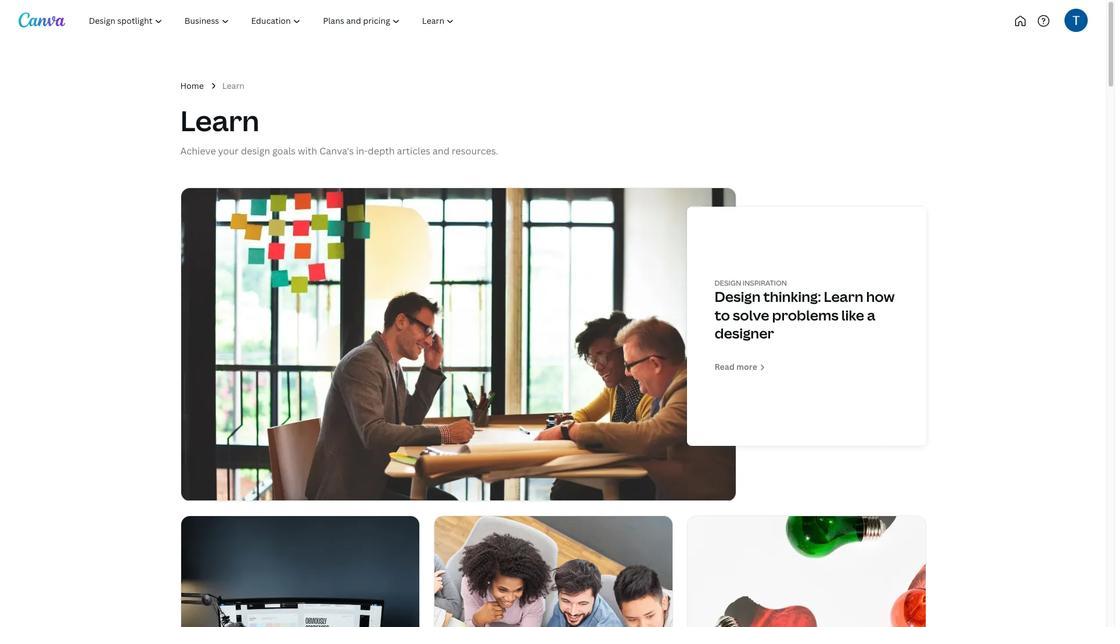 Task type: describe. For each thing, give the bounding box(es) containing it.
like
[[842, 305, 865, 325]]

design thinking: learn how to solve problems like a designer
[[715, 287, 895, 343]]

to
[[715, 305, 730, 325]]

learn for learn achieve your design goals with canva's in-depth articles and resources.
[[180, 102, 259, 140]]

home
[[180, 80, 204, 91]]

design thinking image
[[181, 189, 736, 501]]

read more
[[715, 361, 758, 372]]

design for design inspiration
[[715, 278, 742, 288]]

more
[[737, 361, 758, 372]]

with
[[298, 145, 317, 157]]

problems
[[773, 305, 839, 325]]

your
[[218, 145, 239, 157]]

designer
[[715, 324, 775, 343]]

how
[[867, 287, 895, 306]]

design inspiration
[[715, 278, 788, 288]]

in-
[[356, 145, 368, 157]]

design inspiration link
[[715, 278, 788, 288]]

depth
[[368, 145, 395, 157]]

home link
[[180, 80, 204, 93]]

achieve
[[180, 145, 216, 157]]

learn inside design thinking: learn how to solve problems like a designer
[[824, 287, 864, 306]]

top level navigation element
[[79, 9, 504, 33]]

faizur rehman phpzdehn6os unsplash1 image
[[181, 516, 419, 628]]



Task type: locate. For each thing, give the bounding box(es) containing it.
1 vertical spatial learn
[[180, 102, 259, 140]]

learn up your
[[180, 102, 259, 140]]

thinking:
[[764, 287, 822, 306]]

solve
[[733, 305, 770, 325]]

canva's
[[320, 145, 354, 157]]

articles
[[397, 145, 431, 157]]

learn inside learn achieve your design goals with canva's in-depth articles and resources.
[[180, 102, 259, 140]]

design
[[241, 145, 270, 157]]

learn left a
[[824, 287, 864, 306]]

2 design from the top
[[715, 287, 761, 306]]

design inside design thinking: learn how to solve problems like a designer
[[715, 287, 761, 306]]

learn achieve your design goals with canva's in-depth articles and resources.
[[180, 102, 499, 157]]

2 vertical spatial learn
[[824, 287, 864, 306]]

learn right home
[[222, 80, 245, 91]]

0 vertical spatial learn
[[222, 80, 245, 91]]

a
[[868, 305, 876, 325]]

design for design thinking: learn how to solve problems like a designer
[[715, 287, 761, 306]]

1 design from the top
[[715, 278, 742, 288]]

resources.
[[452, 145, 499, 157]]

goals
[[273, 145, 296, 157]]

and
[[433, 145, 450, 157]]

learn
[[222, 80, 245, 91], [180, 102, 259, 140], [824, 287, 864, 306]]

brand building image
[[688, 516, 926, 628]]

design
[[715, 278, 742, 288], [715, 287, 761, 306]]

read
[[715, 361, 735, 372]]

learn for learn
[[222, 80, 245, 91]]

inspiration
[[743, 278, 788, 288]]

untitleddesign13 image
[[434, 516, 673, 628]]



Task type: vqa. For each thing, say whether or not it's contained in the screenshot.
–
no



